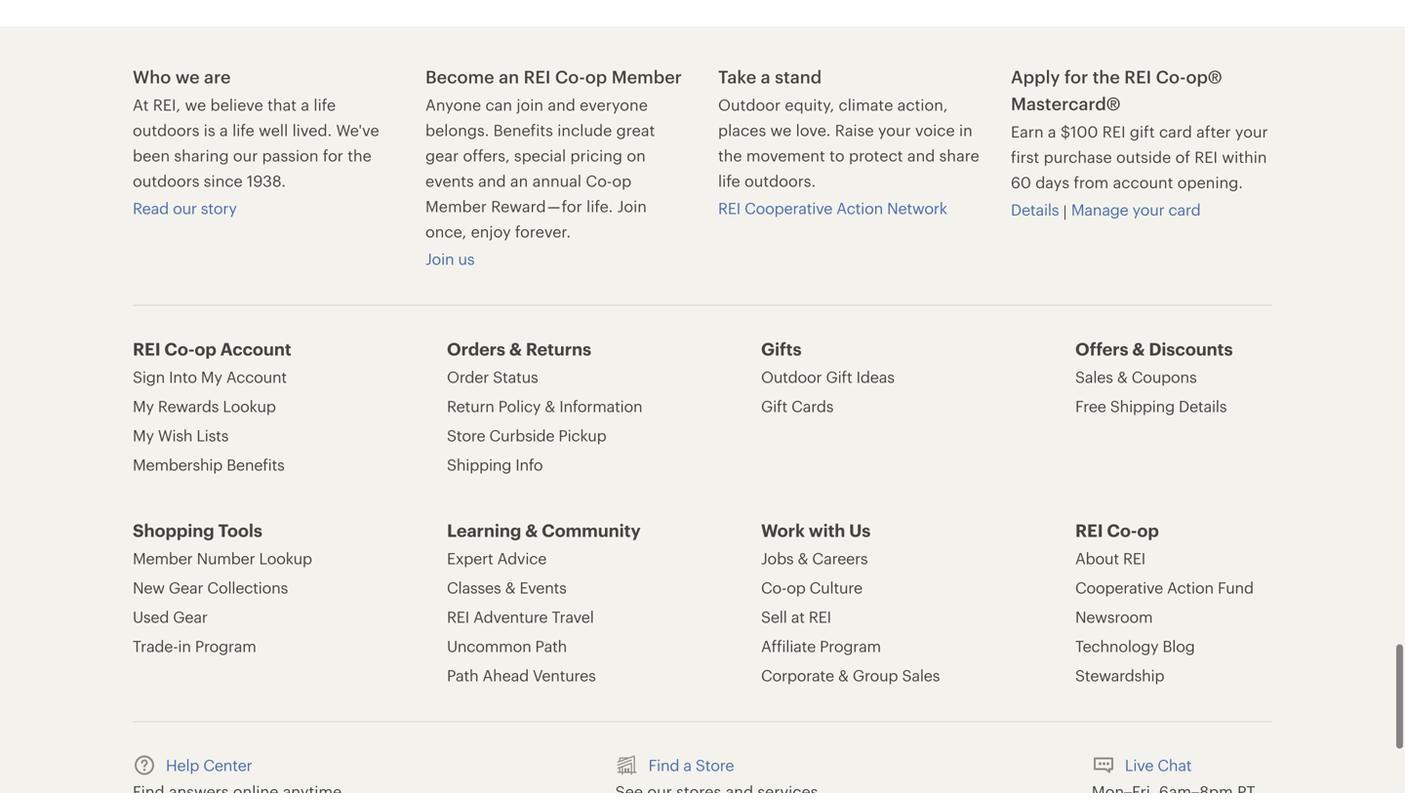 Task type: describe. For each thing, give the bounding box(es) containing it.
account for sign into my account
[[226, 368, 287, 386]]

life.
[[587, 197, 613, 215]]

great
[[616, 121, 655, 139]]

live
[[1125, 756, 1154, 774]]

information
[[559, 397, 643, 415]]

apply
[[1011, 66, 1060, 87]]

0 vertical spatial member
[[612, 66, 682, 87]]

collections
[[207, 579, 288, 597]]

sell at rei
[[761, 608, 831, 626]]

cooperative action fund
[[1075, 579, 1254, 597]]

co-op culture
[[761, 579, 863, 597]]

1938.
[[247, 172, 286, 190]]

trade-in program link
[[133, 635, 256, 657]]

my wish lists
[[133, 426, 229, 444]]

on
[[627, 146, 646, 164]]

2 program from the left
[[820, 637, 881, 655]]

offers
[[1075, 339, 1129, 359]]

technology blog
[[1075, 637, 1195, 655]]

gift cards
[[761, 397, 834, 415]]

purchase
[[1044, 148, 1112, 166]]

for inside who we are at rei, we believe that a life outdoors is a life well lived. we've been sharing our passion for the outdoors since 1938. read our story
[[323, 146, 343, 164]]

newsroom
[[1075, 608, 1153, 626]]

rei co-op
[[1075, 520, 1159, 541]]

rei right the of in the top of the page
[[1195, 148, 1218, 166]]

1 horizontal spatial life
[[314, 96, 336, 114]]

stewardship
[[1075, 666, 1165, 685]]

voice
[[915, 121, 955, 139]]

jobs
[[761, 549, 794, 567]]

op down on
[[612, 172, 632, 190]]

co- up "everyone"
[[555, 66, 585, 87]]

0 horizontal spatial benefits
[[227, 456, 285, 474]]

for inside "apply for the rei co-op® mastercard® earn a $100 rei gift card after your first purchase outside of rei within 60 days from account opening. details | manage your card"
[[1065, 66, 1088, 87]]

rei inside sell at rei link
[[809, 608, 831, 626]]

find
[[649, 756, 679, 774]]

wish
[[158, 426, 193, 444]]

us
[[458, 250, 475, 268]]

0 vertical spatial we
[[175, 66, 200, 87]]

enjoy
[[471, 222, 511, 240]]

op up sign into my account link
[[195, 339, 216, 359]]

1 vertical spatial our
[[173, 199, 197, 217]]

action inside take a stand outdoor equity, climate action, places we love. raise your voice in the movement to protect and share life outdoors. rei cooperative action network
[[837, 199, 883, 217]]

co- up about rei link at the right of the page
[[1107, 520, 1137, 541]]

1 vertical spatial sales
[[902, 666, 940, 685]]

affiliate
[[761, 637, 816, 655]]

2 horizontal spatial your
[[1235, 122, 1268, 140]]

rei inside take a stand outdoor equity, climate action, places we love. raise your voice in the movement to protect and share life outdoors. rei cooperative action network
[[718, 199, 741, 217]]

chat
[[1158, 756, 1192, 774]]

1 vertical spatial gift
[[761, 397, 788, 415]]

1 vertical spatial an
[[510, 172, 528, 190]]

a right that
[[301, 96, 309, 114]]

sales & coupons link
[[1075, 366, 1197, 388]]

return policy & information
[[447, 397, 643, 415]]

passion
[[262, 146, 319, 164]]

join us link
[[425, 250, 475, 268]]

ahead
[[483, 666, 529, 685]]

we've
[[336, 121, 379, 139]]

become an rei co-op member anyone can join and everyone belongs. benefits include great gear offers, special pricing on events and an annual co-op member reward—for life. join once, enjoy forever. join us
[[425, 66, 682, 268]]

help
[[166, 756, 199, 774]]

my for rewards
[[133, 397, 154, 415]]

1 horizontal spatial your
[[1133, 200, 1165, 219]]

your inside take a stand outdoor equity, climate action, places we love. raise your voice in the movement to protect and share life outdoors. rei cooperative action network
[[878, 121, 911, 139]]

1 vertical spatial member
[[425, 197, 487, 215]]

op up "everyone"
[[585, 66, 607, 87]]

co- up sell
[[761, 579, 787, 597]]

co-op culture link
[[761, 577, 863, 599]]

store curbside pickup link
[[447, 424, 607, 446]]

we inside take a stand outdoor equity, climate action, places we love. raise your voice in the movement to protect and share life outdoors. rei cooperative action network
[[770, 121, 792, 139]]

membership benefits
[[133, 456, 285, 474]]

op up "sell at rei"
[[787, 579, 806, 597]]

1 horizontal spatial our
[[233, 146, 258, 164]]

center
[[203, 756, 252, 774]]

take a stand outdoor equity, climate action, places we love. raise your voice in the movement to protect and share life outdoors. rei cooperative action network
[[718, 66, 980, 217]]

opening.
[[1178, 173, 1243, 191]]

co- up life.
[[586, 172, 612, 190]]

rei inside become an rei co-op member anyone can join and everyone belongs. benefits include great gear offers, special pricing on events and an annual co-op member reward—for life. join once, enjoy forever. join us
[[524, 66, 551, 87]]

outdoor inside take a stand outdoor equity, climate action, places we love. raise your voice in the movement to protect and share life outdoors. rei cooperative action network
[[718, 96, 781, 114]]

expert advice
[[447, 549, 547, 567]]

about rei
[[1075, 549, 1146, 567]]

gear
[[425, 146, 459, 164]]

0 vertical spatial and
[[548, 96, 576, 114]]

& right policy
[[545, 397, 555, 415]]

1 vertical spatial card
[[1169, 200, 1201, 219]]

is
[[204, 121, 215, 139]]

op®
[[1186, 66, 1222, 87]]

outdoor gift ideas link
[[761, 366, 895, 388]]

rei up gift
[[1125, 66, 1152, 87]]

trade-
[[133, 637, 178, 655]]

after
[[1197, 122, 1231, 140]]

at
[[133, 96, 149, 114]]

action,
[[898, 96, 948, 114]]

travel
[[552, 608, 594, 626]]

uncommon path link
[[447, 635, 567, 657]]

policy
[[498, 397, 541, 415]]

new gear collections
[[133, 579, 288, 597]]

& for corporate & group sales
[[838, 666, 849, 685]]

forever.
[[515, 222, 571, 240]]

benefits inside become an rei co-op member anyone can join and everyone belongs. benefits include great gear offers, special pricing on events and an annual co-op member reward—for life. join once, enjoy forever. join us
[[493, 121, 553, 139]]

coupons
[[1132, 368, 1197, 386]]

events
[[425, 172, 474, 190]]

1 outdoors from the top
[[133, 121, 200, 139]]

shopping
[[133, 520, 214, 541]]

trade-in program
[[133, 637, 256, 655]]

1 vertical spatial store
[[696, 756, 734, 774]]

path ahead ventures
[[447, 666, 596, 685]]

1 horizontal spatial action
[[1167, 579, 1214, 597]]

my wish lists link
[[133, 424, 229, 446]]

jobs & careers
[[761, 549, 868, 567]]

order
[[447, 368, 489, 386]]

find a store
[[649, 756, 734, 774]]

& for jobs & careers
[[798, 549, 808, 567]]

tools
[[218, 520, 262, 541]]

and inside take a stand outdoor equity, climate action, places we love. raise your voice in the movement to protect and share life outdoors. rei cooperative action network
[[907, 146, 935, 164]]

take
[[718, 66, 757, 87]]

1 vertical spatial in
[[178, 637, 191, 655]]

op up about rei link at the right of the page
[[1137, 520, 1159, 541]]

from
[[1074, 173, 1109, 191]]

& for sales & coupons
[[1117, 368, 1128, 386]]

rei,
[[153, 96, 181, 114]]

corporate
[[761, 666, 834, 685]]

affiliate program
[[761, 637, 881, 655]]

who
[[133, 66, 171, 87]]

uncommon
[[447, 637, 531, 655]]

live chat link
[[1092, 754, 1192, 777]]

rei left gift
[[1103, 122, 1126, 140]]

my for wish
[[133, 426, 154, 444]]

co- up into at the top
[[164, 339, 195, 359]]

story
[[201, 199, 237, 217]]

used gear
[[133, 608, 208, 626]]

1 vertical spatial path
[[447, 666, 479, 685]]

live chat
[[1125, 756, 1192, 774]]

shipping info link
[[447, 454, 543, 476]]

the inside take a stand outdoor equity, climate action, places we love. raise your voice in the movement to protect and share life outdoors. rei cooperative action network
[[718, 146, 742, 164]]

gift
[[1130, 122, 1155, 140]]

my rewards lookup link
[[133, 395, 276, 417]]



Task type: vqa. For each thing, say whether or not it's contained in the screenshot.


Task type: locate. For each thing, give the bounding box(es) containing it.
group
[[853, 666, 898, 685]]

stewardship link
[[1075, 665, 1165, 686]]

and right join
[[548, 96, 576, 114]]

in down used gear link
[[178, 637, 191, 655]]

0 horizontal spatial action
[[837, 199, 883, 217]]

culture
[[810, 579, 863, 597]]

benefits
[[493, 121, 553, 139], [227, 456, 285, 474]]

action
[[837, 199, 883, 217], [1167, 579, 1214, 597]]

1 vertical spatial and
[[907, 146, 935, 164]]

rei up join
[[524, 66, 551, 87]]

0 vertical spatial gift
[[826, 368, 852, 386]]

path
[[535, 637, 567, 655], [447, 666, 479, 685]]

our up 1938.
[[233, 146, 258, 164]]

a inside take a stand outdoor equity, climate action, places we love. raise your voice in the movement to protect and share life outdoors. rei cooperative action network
[[761, 66, 771, 87]]

rei down places
[[718, 199, 741, 217]]

gift left cards
[[761, 397, 788, 415]]

2 horizontal spatial member
[[612, 66, 682, 87]]

cooperative up "newsroom"
[[1075, 579, 1163, 597]]

account down rei co-op account
[[226, 368, 287, 386]]

and
[[548, 96, 576, 114], [907, 146, 935, 164], [478, 172, 506, 190]]

expert
[[447, 549, 493, 567]]

0 vertical spatial store
[[447, 426, 485, 444]]

a right is
[[220, 121, 228, 139]]

1 horizontal spatial benefits
[[493, 121, 553, 139]]

about rei link
[[1075, 547, 1146, 569]]

0 vertical spatial for
[[1065, 66, 1088, 87]]

benefits down lists
[[227, 456, 285, 474]]

gear for new
[[169, 579, 203, 597]]

1 vertical spatial account
[[226, 368, 287, 386]]

we left are in the left top of the page
[[175, 66, 200, 87]]

anyone
[[425, 96, 481, 114]]

details down coupons
[[1179, 397, 1227, 415]]

& right jobs
[[798, 549, 808, 567]]

details left |
[[1011, 200, 1059, 219]]

new gear collections link
[[133, 577, 288, 599]]

& up advice
[[525, 520, 538, 541]]

a inside find a store link
[[683, 756, 692, 774]]

gear for used
[[173, 608, 208, 626]]

& for orders & returns
[[509, 339, 522, 359]]

lookup
[[223, 397, 276, 415], [259, 549, 312, 567]]

discounts
[[1149, 339, 1233, 359]]

0 vertical spatial benefits
[[493, 121, 553, 139]]

find a store link
[[615, 754, 734, 777]]

help center link
[[133, 754, 252, 777]]

curbside
[[489, 426, 555, 444]]

sales down 'offers'
[[1075, 368, 1113, 386]]

life down believe
[[232, 121, 255, 139]]

1 program from the left
[[195, 637, 256, 655]]

blog
[[1163, 637, 1195, 655]]

the down places
[[718, 146, 742, 164]]

the down we've on the left of the page
[[348, 146, 372, 164]]

special
[[514, 146, 566, 164]]

& up sales & coupons link on the top of the page
[[1132, 339, 1145, 359]]

0 horizontal spatial gift
[[761, 397, 788, 415]]

my down rei co-op account
[[201, 368, 222, 386]]

1 vertical spatial benefits
[[227, 456, 285, 474]]

for down 'lived.'
[[323, 146, 343, 164]]

the up mastercard®
[[1093, 66, 1120, 87]]

0 horizontal spatial your
[[878, 121, 911, 139]]

life up 'lived.'
[[314, 96, 336, 114]]

1 vertical spatial shipping
[[447, 456, 512, 474]]

movement
[[746, 146, 825, 164]]

returns
[[526, 339, 591, 359]]

to
[[830, 146, 845, 164]]

1 vertical spatial gear
[[173, 608, 208, 626]]

well
[[259, 121, 288, 139]]

1 vertical spatial for
[[323, 146, 343, 164]]

outdoor up places
[[718, 96, 781, 114]]

your up within
[[1235, 122, 1268, 140]]

2 vertical spatial my
[[133, 426, 154, 444]]

shipping info
[[447, 456, 543, 474]]

0 horizontal spatial path
[[447, 666, 479, 685]]

0 horizontal spatial and
[[478, 172, 506, 190]]

since
[[204, 172, 243, 190]]

60
[[1011, 173, 1031, 191]]

2 vertical spatial we
[[770, 121, 792, 139]]

orders
[[447, 339, 505, 359]]

0 vertical spatial shipping
[[1110, 397, 1175, 415]]

0 vertical spatial life
[[314, 96, 336, 114]]

0 vertical spatial path
[[535, 637, 567, 655]]

1 horizontal spatial cooperative
[[1075, 579, 1163, 597]]

2 vertical spatial and
[[478, 172, 506, 190]]

member down events
[[425, 197, 487, 215]]

0 vertical spatial action
[[837, 199, 883, 217]]

cooperative down outdoors.
[[745, 199, 833, 217]]

0 vertical spatial our
[[233, 146, 258, 164]]

gear
[[169, 579, 203, 597], [173, 608, 208, 626]]

1 horizontal spatial for
[[1065, 66, 1088, 87]]

0 horizontal spatial in
[[178, 637, 191, 655]]

0 vertical spatial in
[[959, 121, 973, 139]]

join right life.
[[617, 197, 647, 215]]

classes
[[447, 579, 501, 597]]

account up sign into my account link
[[220, 339, 291, 359]]

0 horizontal spatial our
[[173, 199, 197, 217]]

into
[[169, 368, 197, 386]]

classes & events link
[[447, 577, 567, 599]]

rei up about
[[1075, 520, 1103, 541]]

cooperative inside take a stand outdoor equity, climate action, places we love. raise your voice in the movement to protect and share life outdoors. rei cooperative action network
[[745, 199, 833, 217]]

shipping inside free shipping details link
[[1110, 397, 1175, 415]]

1 horizontal spatial shipping
[[1110, 397, 1175, 415]]

rewards
[[158, 397, 219, 415]]

0 horizontal spatial sales
[[902, 666, 940, 685]]

cooperative inside cooperative action fund link
[[1075, 579, 1163, 597]]

2 vertical spatial member
[[133, 549, 193, 567]]

2 horizontal spatial the
[[1093, 66, 1120, 87]]

store down return
[[447, 426, 485, 444]]

your down account in the top right of the page
[[1133, 200, 1165, 219]]

0 vertical spatial lookup
[[223, 397, 276, 415]]

lookup up collections
[[259, 549, 312, 567]]

gift left ideas
[[826, 368, 852, 386]]

the
[[1093, 66, 1120, 87], [348, 146, 372, 164], [718, 146, 742, 164]]

life inside take a stand outdoor equity, climate action, places we love. raise your voice in the movement to protect and share life outdoors. rei cooperative action network
[[718, 172, 740, 190]]

my rewards lookup
[[133, 397, 276, 415]]

gear up "used gear"
[[169, 579, 203, 597]]

0 horizontal spatial cooperative
[[745, 199, 833, 217]]

earn
[[1011, 122, 1044, 140]]

outdoors down rei,
[[133, 121, 200, 139]]

a right "find"
[[683, 756, 692, 774]]

and down offers,
[[478, 172, 506, 190]]

pickup
[[559, 426, 607, 444]]

shipping left info
[[447, 456, 512, 474]]

2 outdoors from the top
[[133, 172, 200, 190]]

store curbside pickup
[[447, 426, 607, 444]]

0 horizontal spatial store
[[447, 426, 485, 444]]

lookup up lists
[[223, 397, 276, 415]]

& for learning & community
[[525, 520, 538, 541]]

outside
[[1116, 148, 1171, 166]]

member down the shopping
[[133, 549, 193, 567]]

read our story link
[[133, 199, 237, 217]]

benefits down join
[[493, 121, 553, 139]]

& up adventure
[[505, 579, 516, 597]]

first
[[1011, 148, 1040, 166]]

that
[[268, 96, 297, 114]]

shipping
[[1110, 397, 1175, 415], [447, 456, 512, 474]]

0 vertical spatial gear
[[169, 579, 203, 597]]

1 horizontal spatial program
[[820, 637, 881, 655]]

0 horizontal spatial for
[[323, 146, 343, 164]]

join left us on the top left of the page
[[425, 250, 454, 268]]

join
[[517, 96, 544, 114]]

we right rei,
[[185, 96, 206, 114]]

1 horizontal spatial gift
[[826, 368, 852, 386]]

shipping inside shipping info link
[[447, 456, 512, 474]]

a inside "apply for the rei co-op® mastercard® earn a $100 rei gift card after your first purchase outside of rei within 60 days from account opening. details | manage your card"
[[1048, 122, 1057, 140]]

at
[[791, 608, 805, 626]]

1 horizontal spatial and
[[548, 96, 576, 114]]

0 horizontal spatial member
[[133, 549, 193, 567]]

rei up sign
[[133, 339, 161, 359]]

$100
[[1061, 122, 1098, 140]]

love.
[[796, 121, 831, 139]]

for up mastercard®
[[1065, 66, 1088, 87]]

0 vertical spatial my
[[201, 368, 222, 386]]

1 vertical spatial outdoor
[[761, 368, 822, 386]]

0 vertical spatial outdoor
[[718, 96, 781, 114]]

0 horizontal spatial the
[[348, 146, 372, 164]]

rei right at
[[809, 608, 831, 626]]

0 horizontal spatial details
[[1011, 200, 1059, 219]]

1 horizontal spatial in
[[959, 121, 973, 139]]

manage your card link
[[1071, 200, 1201, 219]]

your up protect
[[878, 121, 911, 139]]

1 vertical spatial details
[[1179, 397, 1227, 415]]

we up movement
[[770, 121, 792, 139]]

a right take at the top right
[[761, 66, 771, 87]]

an up can
[[499, 66, 519, 87]]

we
[[175, 66, 200, 87], [185, 96, 206, 114], [770, 121, 792, 139]]

action left fund
[[1167, 579, 1214, 597]]

rei co-op account
[[133, 339, 291, 359]]

program down new gear collections link
[[195, 637, 256, 655]]

in inside take a stand outdoor equity, climate action, places we love. raise your voice in the movement to protect and share life outdoors. rei cooperative action network
[[959, 121, 973, 139]]

& for offers & discounts
[[1132, 339, 1145, 359]]

our left story
[[173, 199, 197, 217]]

outdoors down been
[[133, 172, 200, 190]]

lookup for member number lookup
[[259, 549, 312, 567]]

& down 'offers'
[[1117, 368, 1128, 386]]

an up "reward—for"
[[510, 172, 528, 190]]

member up "everyone"
[[612, 66, 682, 87]]

a right 'earn'
[[1048, 122, 1057, 140]]

a
[[761, 66, 771, 87], [301, 96, 309, 114], [220, 121, 228, 139], [1048, 122, 1057, 140], [683, 756, 692, 774]]

ventures
[[533, 666, 596, 685]]

card down opening.
[[1169, 200, 1201, 219]]

card up the of in the top of the page
[[1159, 122, 1192, 140]]

details inside "apply for the rei co-op® mastercard® earn a $100 rei gift card after your first purchase outside of rei within 60 days from account opening. details | manage your card"
[[1011, 200, 1059, 219]]

gift cards link
[[761, 395, 834, 417]]

about
[[1075, 549, 1119, 567]]

0 horizontal spatial join
[[425, 250, 454, 268]]

1 horizontal spatial details
[[1179, 397, 1227, 415]]

sales right group in the right of the page
[[902, 666, 940, 685]]

0 vertical spatial outdoors
[[133, 121, 200, 139]]

lookup for my rewards lookup
[[223, 397, 276, 415]]

ideas
[[856, 368, 895, 386]]

0 horizontal spatial program
[[195, 637, 256, 655]]

0 vertical spatial account
[[220, 339, 291, 359]]

1 horizontal spatial sales
[[1075, 368, 1113, 386]]

member number lookup link
[[133, 547, 312, 569]]

action down protect
[[837, 199, 883, 217]]

1 horizontal spatial join
[[617, 197, 647, 215]]

join
[[617, 197, 647, 215], [425, 250, 454, 268]]

0 horizontal spatial shipping
[[447, 456, 512, 474]]

co- inside "apply for the rei co-op® mastercard® earn a $100 rei gift card after your first purchase outside of rei within 60 days from account opening. details | manage your card"
[[1156, 66, 1186, 87]]

& for classes & events
[[505, 579, 516, 597]]

1 vertical spatial my
[[133, 397, 154, 415]]

work with us
[[761, 520, 871, 541]]

1 horizontal spatial path
[[535, 637, 567, 655]]

1 vertical spatial outdoors
[[133, 172, 200, 190]]

0 vertical spatial sales
[[1075, 368, 1113, 386]]

member inside member number lookup link
[[133, 549, 193, 567]]

2 vertical spatial life
[[718, 172, 740, 190]]

1 vertical spatial life
[[232, 121, 255, 139]]

places
[[718, 121, 766, 139]]

path ahead ventures link
[[447, 665, 596, 686]]

cooperative
[[745, 199, 833, 217], [1075, 579, 1163, 597]]

community
[[542, 520, 641, 541]]

0 vertical spatial join
[[617, 197, 647, 215]]

path down the "uncommon"
[[447, 666, 479, 685]]

the inside who we are at rei, we believe that a life outdoors is a life well lived. we've been sharing our passion for the outdoors since 1938. read our story
[[348, 146, 372, 164]]

free shipping details
[[1075, 397, 1227, 415]]

0 vertical spatial card
[[1159, 122, 1192, 140]]

1 vertical spatial cooperative
[[1075, 579, 1163, 597]]

outdoor up gift cards link
[[761, 368, 822, 386]]

cards
[[792, 397, 834, 415]]

0 vertical spatial details
[[1011, 200, 1059, 219]]

1 horizontal spatial member
[[425, 197, 487, 215]]

offers,
[[463, 146, 510, 164]]

store right "find"
[[696, 756, 734, 774]]

path up ventures
[[535, 637, 567, 655]]

careers
[[812, 549, 868, 567]]

membership
[[133, 456, 223, 474]]

technology blog link
[[1075, 635, 1195, 657]]

1 horizontal spatial store
[[696, 756, 734, 774]]

1 horizontal spatial the
[[718, 146, 742, 164]]

account
[[220, 339, 291, 359], [226, 368, 287, 386]]

belongs.
[[425, 121, 489, 139]]

0 horizontal spatial life
[[232, 121, 255, 139]]

within
[[1222, 148, 1267, 166]]

the inside "apply for the rei co-op® mastercard® earn a $100 rei gift card after your first purchase outside of rei within 60 days from account opening. details | manage your card"
[[1093, 66, 1120, 87]]

in up share
[[959, 121, 973, 139]]

co- up the of in the top of the page
[[1156, 66, 1186, 87]]

rei
[[524, 66, 551, 87], [1125, 66, 1152, 87], [1103, 122, 1126, 140], [1195, 148, 1218, 166], [718, 199, 741, 217], [133, 339, 161, 359], [1075, 520, 1103, 541], [1123, 549, 1146, 567], [447, 608, 469, 626], [809, 608, 831, 626]]

|
[[1063, 202, 1067, 220]]

sell
[[761, 608, 787, 626]]

& up status
[[509, 339, 522, 359]]

shipping down sales & coupons link on the top of the page
[[1110, 397, 1175, 415]]

2 horizontal spatial life
[[718, 172, 740, 190]]

and down voice
[[907, 146, 935, 164]]

rei inside about rei link
[[1123, 549, 1146, 567]]

annual
[[532, 172, 582, 190]]

rei inside rei adventure travel link
[[447, 608, 469, 626]]

my left wish
[[133, 426, 154, 444]]

in
[[959, 121, 973, 139], [178, 637, 191, 655]]

gear up trade-in program
[[173, 608, 208, 626]]

0 vertical spatial cooperative
[[745, 199, 833, 217]]

life left outdoors.
[[718, 172, 740, 190]]

2 horizontal spatial and
[[907, 146, 935, 164]]

order status
[[447, 368, 538, 386]]

free
[[1075, 397, 1106, 415]]

0 vertical spatial an
[[499, 66, 519, 87]]

membership benefits link
[[133, 454, 285, 476]]

1 vertical spatial lookup
[[259, 549, 312, 567]]

rei down classes
[[447, 608, 469, 626]]

account for rei co-op account
[[220, 339, 291, 359]]

program up corporate & group sales link
[[820, 637, 881, 655]]

1 vertical spatial we
[[185, 96, 206, 114]]

& left group in the right of the page
[[838, 666, 849, 685]]

rei down rei co-op
[[1123, 549, 1146, 567]]

return policy & information link
[[447, 395, 643, 417]]

my down sign
[[133, 397, 154, 415]]

1 vertical spatial action
[[1167, 579, 1214, 597]]

1 vertical spatial join
[[425, 250, 454, 268]]



